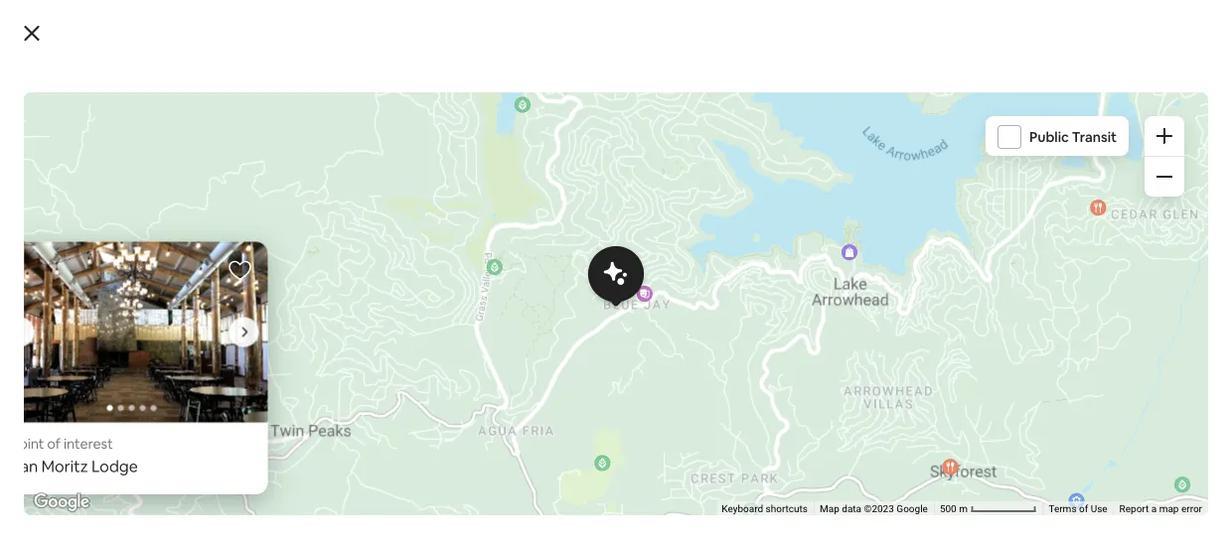 Task type: describe. For each thing, give the bounding box(es) containing it.
more
[[172, 411, 211, 432]]

rating 4.99 out of 5; 209 reviews image
[[103, 268, 183, 286]]

show more
[[127, 411, 211, 432]]

share
[[868, 488, 910, 508]]

arrowhead animal hospital image
[[588, 246, 644, 306]]

rating 5.0 out of 5; 73 reviews image
[[514, 268, 576, 286]]

prices for 5.0 ( 73 )
[[568, 347, 607, 365]]

all for 73
[[552, 347, 565, 365]]

lake
[[814, 414, 848, 434]]

arrowhead,
[[852, 414, 937, 434]]

of for map region
[[1071, 350, 1080, 362]]

transit
[[1072, 128, 1117, 146]]

to for wish
[[1032, 488, 1049, 508]]

all for 218
[[346, 347, 360, 365]]

show all prices button for 73
[[514, 347, 607, 365]]

500 for terms of use link associated with map region's 500 m button
[[932, 350, 948, 362]]

image 2 image
[[268, 242, 540, 423]]

terms for terms of use link associated with map region
[[1040, 350, 1068, 362]]

show all prices button for 218
[[309, 347, 402, 365]]

show for 4.98
[[309, 347, 343, 365]]

share button
[[844, 478, 920, 518]]

add listing to a list image
[[228, 259, 252, 283]]

terms for google map
showing 0 points of interest. "region" terms of use link
[[1049, 504, 1077, 515]]

hot springs hike with photographer group
[[309, 6, 498, 366]]

prices for 4.99 ( 209 )
[[158, 347, 197, 365]]

map data button
[[877, 349, 920, 363]]

ca-
[[862, 394, 890, 414]]

places to stay nearby
[[103, 509, 281, 533]]

map data ©2023 google
[[820, 504, 928, 515]]

pinnacles hike photo shoot group
[[514, 6, 703, 366]]

use for google map
showing 0 points of interest. "region" terms of use link
[[1091, 504, 1108, 515]]

keyboard
[[722, 504, 763, 515]]

places
[[103, 509, 157, 533]]

to for stay
[[161, 509, 179, 533]]

save to wish list button
[[970, 478, 1129, 518]]

google
[[897, 504, 928, 515]]

data
[[899, 350, 920, 362]]

stay
[[183, 509, 218, 533]]

keyboard shortcuts image
[[849, 352, 865, 362]]

show inside "show more" link
[[127, 411, 168, 432]]

public transit
[[1030, 128, 1117, 146]]

shortcuts
[[766, 504, 808, 515]]

( for 209
[[150, 268, 154, 286]]

save
[[994, 488, 1029, 508]]

all for 209
[[141, 347, 155, 365]]

) for 4.99 ( 209 )
[[179, 268, 183, 286]]

a
[[1152, 504, 1157, 515]]

©2023
[[864, 504, 894, 515]]

google map
showing 0 points of interest. region
[[0, 0, 1210, 541]]

209
[[154, 268, 179, 286]]

report a map error link
[[1120, 504, 1203, 515]]

5.0
[[530, 268, 549, 286]]

keyboard shortcuts button
[[722, 503, 808, 516]]

map region
[[531, 0, 1232, 387]]

4.99 ( 209 )
[[119, 268, 183, 286]]

27244 ca-189 lake arrowhead, ca blue jay get directions
[[814, 394, 963, 476]]

rating 4.98 out of 5; 218 reviews image
[[309, 268, 386, 286]]

blue
[[814, 434, 845, 454]]

show all prices for 209
[[103, 347, 197, 365]]

500 m button for terms of use link associated with map region
[[926, 349, 1035, 363]]

of inside san moritz lodge group
[[47, 435, 61, 453]]

use for terms of use link associated with map region
[[1082, 350, 1099, 362]]

google image for map region
[[787, 337, 853, 363]]

save to wish list
[[994, 488, 1119, 508]]

show all prices for 218
[[309, 347, 402, 365]]

map for map data
[[877, 350, 897, 362]]



Task type: locate. For each thing, give the bounding box(es) containing it.
map
[[877, 350, 897, 362], [820, 504, 840, 515]]

show all prices button
[[103, 347, 197, 365], [309, 347, 402, 365], [514, 347, 607, 365]]

list
[[1093, 488, 1119, 508]]

1 vertical spatial m
[[959, 504, 968, 515]]

1 horizontal spatial prices
[[363, 347, 402, 365]]

prices down 73
[[568, 347, 607, 365]]

all down 4.98 ( 218 )
[[346, 347, 360, 365]]

2 vertical spatial of
[[1079, 504, 1089, 515]]

500 m button for google map
showing 0 points of interest. "region" terms of use link
[[934, 502, 1043, 516]]

terms of use
[[1040, 350, 1099, 362], [1049, 504, 1108, 515]]

2 all from the left
[[346, 347, 360, 365]]

show all prices button inside the "hot springs hike with photographer" group
[[309, 347, 402, 365]]

google image for google map
showing 0 points of interest. "region"
[[29, 490, 94, 516]]

0 vertical spatial m
[[951, 350, 959, 362]]

2 horizontal spatial )
[[571, 268, 576, 286]]

map
[[1160, 504, 1179, 515]]

500 m
[[932, 350, 962, 362], [940, 504, 971, 515]]

terms of use link for google map
showing 0 points of interest. "region"
[[1049, 504, 1108, 515]]

500 right google
[[940, 504, 957, 515]]

4.98 ( 218 )
[[324, 268, 386, 286]]

0 horizontal spatial (
[[150, 268, 154, 286]]

( right 5.0
[[552, 268, 556, 286]]

( right 4.98
[[355, 268, 359, 286]]

2 ( from the left
[[355, 268, 359, 286]]

500 m for google map
showing 0 points of interest. "region"
[[940, 504, 971, 515]]

show down 4.98
[[309, 347, 343, 365]]

1 vertical spatial 500 m
[[940, 504, 971, 515]]

terms of use link for map region
[[1040, 350, 1099, 362]]

show all prices inside pinnacles hike photo shoot group
[[514, 347, 607, 365]]

1 vertical spatial terms
[[1049, 504, 1077, 515]]

show all prices button for 209
[[103, 347, 197, 365]]

data
[[842, 504, 862, 515]]

1 prices from the left
[[158, 347, 197, 365]]

show down 5.0
[[514, 347, 549, 365]]

1 horizontal spatial (
[[355, 268, 359, 286]]

map left data
[[877, 350, 897, 362]]

0 vertical spatial terms of use link
[[1040, 350, 1099, 362]]

( inside deep creek narrows climb/explore/photos group
[[150, 268, 154, 286]]

3 ) from the left
[[571, 268, 576, 286]]

( for 73
[[552, 268, 556, 286]]

show left more
[[127, 411, 168, 432]]

500
[[932, 350, 948, 362], [940, 504, 957, 515]]

218
[[359, 268, 381, 286]]

show for 5.0
[[514, 347, 549, 365]]

map for map data ©2023 google
[[820, 504, 840, 515]]

show all prices button inside deep creek narrows climb/explore/photos group
[[103, 347, 197, 365]]

of
[[1071, 350, 1080, 362], [47, 435, 61, 453], [1079, 504, 1089, 515]]

directions
[[842, 458, 908, 476]]

terms of use for terms of use link associated with map region
[[1040, 350, 1099, 362]]

m right data
[[951, 350, 959, 362]]

500 m button right google
[[934, 502, 1043, 516]]

500 m button
[[926, 349, 1035, 363], [934, 502, 1043, 516]]

) right 4.98
[[381, 268, 386, 286]]

2 ) from the left
[[381, 268, 386, 286]]

0 vertical spatial 500 m button
[[926, 349, 1035, 363]]

jay
[[849, 434, 874, 454]]

public
[[1030, 128, 1069, 146]]

show all prices button inside pinnacles hike photo shoot group
[[514, 347, 607, 365]]

) for 4.98 ( 218 )
[[381, 268, 386, 286]]

1 vertical spatial 500
[[940, 504, 957, 515]]

) right 4.99
[[179, 268, 183, 286]]

show inside the "hot springs hike with photographer" group
[[309, 347, 343, 365]]

3 all from the left
[[552, 347, 565, 365]]

500 m right google
[[940, 504, 971, 515]]

0 horizontal spatial google image
[[29, 490, 94, 516]]

show all prices down 4.98 ( 218 )
[[309, 347, 402, 365]]

show all prices for 73
[[514, 347, 607, 365]]

0 vertical spatial 500
[[932, 350, 948, 362]]

all up show more
[[141, 347, 155, 365]]

3 show all prices button from the left
[[514, 347, 607, 365]]

ca
[[940, 414, 963, 434]]

use
[[1082, 350, 1099, 362], [1091, 504, 1108, 515]]

to inside button
[[1032, 488, 1049, 508]]

500 m right data
[[932, 350, 962, 362]]

3 show all prices from the left
[[514, 347, 607, 365]]

) inside the "hot springs hike with photographer" group
[[381, 268, 386, 286]]

show all prices button down 73
[[514, 347, 607, 365]]

to right save
[[1032, 488, 1049, 508]]

0 vertical spatial terms
[[1040, 350, 1068, 362]]

of for google map
showing 0 points of interest. "region"
[[1079, 504, 1089, 515]]

zoom out image
[[1157, 169, 1173, 185]]

show all prices up show more
[[103, 347, 197, 365]]

0 vertical spatial use
[[1082, 350, 1099, 362]]

1 vertical spatial of
[[47, 435, 61, 453]]

next image
[[697, 123, 709, 135]]

( for 218
[[355, 268, 359, 286]]

1 vertical spatial google image
[[29, 490, 94, 516]]

google image
[[787, 337, 853, 363], [29, 490, 94, 516]]

0 horizontal spatial all
[[141, 347, 155, 365]]

1 all from the left
[[141, 347, 155, 365]]

1 vertical spatial terms of use
[[1049, 504, 1108, 515]]

0 horizontal spatial show all prices button
[[103, 347, 197, 365]]

to
[[1032, 488, 1049, 508], [161, 509, 179, 533]]

( right 4.99
[[150, 268, 154, 286]]

point of interest
[[11, 435, 113, 453]]

( inside pinnacles hike photo shoot group
[[552, 268, 556, 286]]

m left save
[[959, 504, 968, 515]]

zoom in image
[[1157, 128, 1173, 144]]

terms of use link
[[1040, 350, 1099, 362], [1049, 504, 1108, 515]]

get directions link
[[814, 458, 908, 476]]

all
[[141, 347, 155, 365], [346, 347, 360, 365], [552, 347, 565, 365]]

report
[[1120, 504, 1149, 515]]

1 horizontal spatial google image
[[787, 337, 853, 363]]

0 horizontal spatial show all prices
[[103, 347, 197, 365]]

1 vertical spatial terms of use link
[[1049, 504, 1108, 515]]

error
[[1182, 504, 1203, 515]]

report a map error
[[1120, 504, 1203, 515]]

show all prices button down 4.98 ( 218 )
[[309, 347, 402, 365]]

show more link
[[103, 398, 235, 446]]

1 ) from the left
[[179, 268, 183, 286]]

1 horizontal spatial show all prices
[[309, 347, 402, 365]]

2 horizontal spatial prices
[[568, 347, 607, 365]]

m for 500 m button associated with google map
showing 0 points of interest. "region" terms of use link
[[959, 504, 968, 515]]

2 horizontal spatial show all prices button
[[514, 347, 607, 365]]

1 vertical spatial map
[[820, 504, 840, 515]]

wish
[[1052, 488, 1089, 508]]

( inside the "hot springs hike with photographer" group
[[355, 268, 359, 286]]

show inside pinnacles hike photo shoot group
[[514, 347, 549, 365]]

map data
[[877, 350, 920, 362]]

1 vertical spatial use
[[1091, 504, 1108, 515]]

)
[[179, 268, 183, 286], [381, 268, 386, 286], [571, 268, 576, 286]]

interest
[[64, 435, 113, 453]]

2 show all prices from the left
[[309, 347, 402, 365]]

all inside pinnacles hike photo shoot group
[[552, 347, 565, 365]]

keyboard shortcuts
[[722, 504, 808, 515]]

1 horizontal spatial )
[[381, 268, 386, 286]]

3 ( from the left
[[552, 268, 556, 286]]

point
[[11, 435, 44, 453]]

m
[[951, 350, 959, 362], [959, 504, 968, 515]]

5.0 ( 73 )
[[530, 268, 576, 286]]

4.98
[[324, 268, 352, 286]]

nearby
[[222, 509, 281, 533]]

google image up 27244
[[787, 337, 853, 363]]

2 horizontal spatial (
[[552, 268, 556, 286]]

map left the data
[[820, 504, 840, 515]]

500 m for map region
[[932, 350, 962, 362]]

0 vertical spatial of
[[1071, 350, 1080, 362]]

prices for 4.98 ( 218 )
[[363, 347, 402, 365]]

1 horizontal spatial map
[[877, 350, 897, 362]]

to left stay at the left bottom of page
[[161, 509, 179, 533]]

show all prices inside the "hot springs hike with photographer" group
[[309, 347, 402, 365]]

map inside button
[[877, 350, 897, 362]]

1 horizontal spatial to
[[1032, 488, 1049, 508]]

prices up show more
[[158, 347, 197, 365]]

73
[[556, 268, 571, 286]]

terms of use for google map
showing 0 points of interest. "region" terms of use link
[[1049, 504, 1108, 515]]

500 m button right data
[[926, 349, 1035, 363]]

2 horizontal spatial all
[[552, 347, 565, 365]]

get
[[814, 458, 839, 476]]

0 horizontal spatial )
[[179, 268, 183, 286]]

prices
[[158, 347, 197, 365], [363, 347, 402, 365], [568, 347, 607, 365]]

show
[[103, 347, 138, 365], [309, 347, 343, 365], [514, 347, 549, 365], [127, 411, 168, 432]]

1 horizontal spatial all
[[346, 347, 360, 365]]

m for terms of use link associated with map region's 500 m button
[[951, 350, 959, 362]]

1 horizontal spatial show all prices button
[[309, 347, 402, 365]]

) right 5.0
[[571, 268, 576, 286]]

) inside deep creek narrows climb/explore/photos group
[[179, 268, 183, 286]]

500 for 500 m button associated with google map
showing 0 points of interest. "region" terms of use link
[[940, 504, 957, 515]]

0 vertical spatial google image
[[787, 337, 853, 363]]

all inside the "hot springs hike with photographer" group
[[346, 347, 360, 365]]

0 horizontal spatial map
[[820, 504, 840, 515]]

all inside deep creek narrows climb/explore/photos group
[[141, 347, 155, 365]]

1 show all prices button from the left
[[103, 347, 197, 365]]

500 right data
[[932, 350, 948, 362]]

2 horizontal spatial show all prices
[[514, 347, 607, 365]]

prices inside the "hot springs hike with photographer" group
[[363, 347, 402, 365]]

show for 4.99
[[103, 347, 138, 365]]

1 vertical spatial 500 m button
[[934, 502, 1043, 516]]

0 vertical spatial to
[[1032, 488, 1049, 508]]

show all prices inside deep creek narrows climb/explore/photos group
[[103, 347, 197, 365]]

0 horizontal spatial to
[[161, 509, 179, 533]]

show down 4.99
[[103, 347, 138, 365]]

prices inside pinnacles hike photo shoot group
[[568, 347, 607, 365]]

) inside pinnacles hike photo shoot group
[[571, 268, 576, 286]]

) for 5.0 ( 73 )
[[571, 268, 576, 286]]

prices inside deep creek narrows climb/explore/photos group
[[158, 347, 197, 365]]

0 vertical spatial terms of use
[[1040, 350, 1099, 362]]

189
[[890, 394, 915, 414]]

27244
[[814, 394, 859, 414]]

4.99
[[119, 268, 147, 286]]

1 show all prices from the left
[[103, 347, 197, 365]]

show all prices button up show more
[[103, 347, 197, 365]]

google image down point of interest
[[29, 490, 94, 516]]

san moritz lodge group
[[0, 242, 540, 495]]

show inside deep creek narrows climb/explore/photos group
[[103, 347, 138, 365]]

prices down 218 at the left of page
[[363, 347, 402, 365]]

show all prices
[[103, 347, 197, 365], [309, 347, 402, 365], [514, 347, 607, 365]]

1 ( from the left
[[150, 268, 154, 286]]

2 prices from the left
[[363, 347, 402, 365]]

0 horizontal spatial prices
[[158, 347, 197, 365]]

deep creek narrows climb/explore/photos group
[[103, 6, 293, 366]]

1 vertical spatial to
[[161, 509, 179, 533]]

3 prices from the left
[[568, 347, 607, 365]]

2 show all prices button from the left
[[309, 347, 402, 365]]

terms
[[1040, 350, 1068, 362], [1049, 504, 1077, 515]]

show all prices down 73
[[514, 347, 607, 365]]

0 vertical spatial map
[[877, 350, 897, 362]]

(
[[150, 268, 154, 286], [355, 268, 359, 286], [552, 268, 556, 286]]

image 1 image
[[0, 242, 268, 423], [0, 242, 268, 423]]

0 vertical spatial 500 m
[[932, 350, 962, 362]]

all down 73
[[552, 347, 565, 365]]



Task type: vqa. For each thing, say whether or not it's contained in the screenshot.


